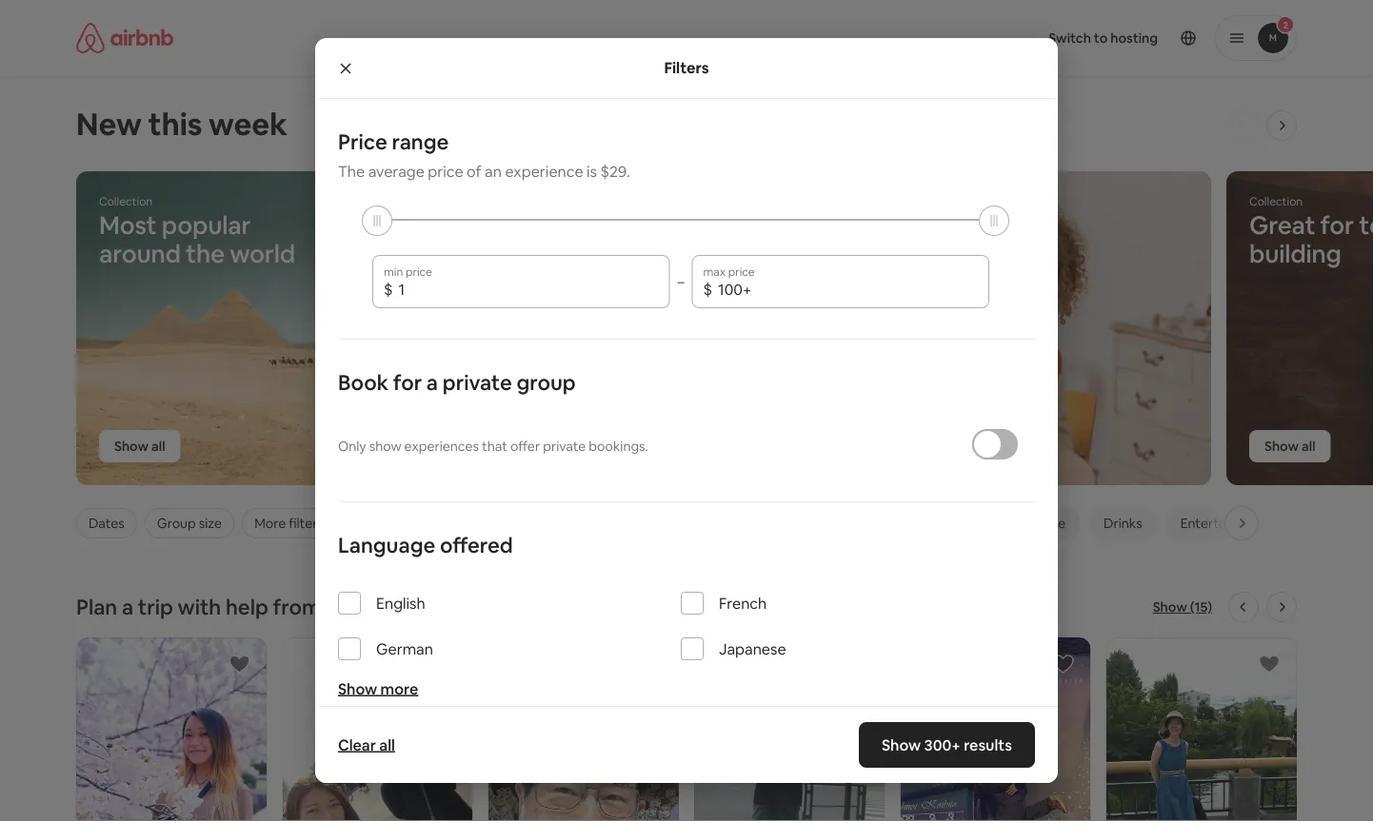 Task type: vqa. For each thing, say whether or not it's contained in the screenshot.
The More Filters
yes



Task type: describe. For each thing, give the bounding box(es) containing it.
that
[[482, 438, 507, 455]]

more
[[254, 515, 286, 532]]

price
[[428, 161, 463, 181]]

offered
[[440, 532, 513, 559]]

clear all
[[338, 736, 395, 755]]

1 vertical spatial the
[[512, 594, 546, 621]]

more filters button
[[242, 509, 336, 539]]

show more
[[338, 679, 418, 699]]

is
[[587, 161, 597, 181]]

experiences
[[404, 438, 479, 455]]

trip
[[138, 594, 173, 621]]

a inside more filters dialog
[[427, 369, 438, 396]]

show for show (15) link
[[1153, 599, 1187, 616]]

more
[[381, 679, 418, 699]]

offer
[[510, 438, 540, 455]]

filters
[[289, 515, 324, 532]]

show for show all link related to most popular around the world
[[114, 438, 149, 455]]

results
[[964, 736, 1012, 755]]

show
[[369, 438, 401, 455]]

french
[[719, 594, 767, 613]]

for for easy for itinerary planning
[[731, 210, 765, 241]]

0 horizontal spatial private
[[443, 369, 512, 396]]

price range
[[338, 128, 449, 155]]

great
[[1249, 210, 1315, 241]]

around inside collection most popular around the world
[[99, 238, 181, 270]]

group
[[517, 369, 576, 396]]

show all link for great for te
[[1249, 430, 1331, 463]]

popular
[[162, 210, 251, 241]]

book for a private group
[[338, 369, 576, 396]]

1 save this experience image from the left
[[1052, 653, 1075, 676]]

english
[[376, 594, 425, 613]]

all inside button
[[379, 736, 395, 755]]

show more button
[[338, 679, 418, 699]]

bookings.
[[589, 438, 648, 455]]

easy
[[674, 210, 726, 241]]

show 300+ results
[[882, 736, 1012, 755]]

more filters dialog
[[315, 38, 1058, 822]]

show for show 300+ results link
[[882, 736, 921, 755]]

average
[[368, 161, 425, 181]]

–
[[678, 273, 684, 290]]

only
[[338, 438, 366, 455]]

the
[[338, 161, 365, 181]]

filters
[[664, 58, 709, 78]]

dance
[[1026, 515, 1066, 532]]

easy for itinerary planning
[[674, 210, 866, 270]]

an
[[485, 161, 502, 181]]

dance element
[[1026, 515, 1066, 532]]

clear all button
[[329, 727, 405, 765]]

from
[[273, 594, 321, 621]]

for for book for a private group
[[393, 369, 422, 396]]

show for great for te's show all link
[[1265, 438, 1299, 455]]

2 save this experience image from the left
[[1258, 653, 1281, 676]]

language
[[338, 532, 435, 559]]

collection most popular around the world
[[99, 194, 295, 270]]

show (15) link
[[1153, 598, 1212, 617]]

plan a trip with help from local hosts around the world
[[76, 594, 606, 621]]

collection for most popular around the world
[[99, 194, 153, 209]]

this week
[[148, 104, 287, 144]]

the inside collection most popular around the world
[[186, 238, 225, 270]]

show all for most popular around the world
[[114, 438, 165, 455]]

itinerary
[[770, 210, 866, 241]]

of
[[467, 161, 481, 181]]



Task type: locate. For each thing, give the bounding box(es) containing it.
0 horizontal spatial a
[[122, 594, 133, 621]]

the average price of an experience is $29.
[[338, 161, 630, 181]]

2 save this experience image from the left
[[434, 653, 457, 676]]

range
[[392, 128, 449, 155]]

only show experiences that offer private bookings.
[[338, 438, 648, 455]]

around
[[99, 238, 181, 270], [438, 594, 508, 621]]

new this week
[[76, 104, 287, 144]]

1 horizontal spatial collection
[[1249, 194, 1303, 209]]

all
[[151, 438, 165, 455], [1302, 438, 1316, 455], [379, 736, 395, 755]]

2 $ from the left
[[703, 280, 712, 299]]

1 horizontal spatial $
[[703, 280, 712, 299]]

1 horizontal spatial for
[[731, 210, 765, 241]]

experience
[[505, 161, 583, 181]]

save this experience image right german
[[434, 653, 457, 676]]

collection up most
[[99, 194, 153, 209]]

with
[[178, 594, 221, 621]]

the down offered
[[512, 594, 546, 621]]

1 horizontal spatial save this experience image
[[434, 653, 457, 676]]

collection great for te
[[1249, 194, 1373, 270]]

for inside the collection great for te
[[1320, 210, 1354, 241]]

more filters
[[254, 515, 324, 532]]

0 vertical spatial a
[[427, 369, 438, 396]]

$ for $ text box
[[384, 280, 393, 299]]

1 horizontal spatial show all link
[[1249, 430, 1331, 463]]

$ text field
[[399, 280, 659, 299]]

save this experience image
[[1052, 653, 1075, 676], [1258, 653, 1281, 676]]

$ for $ text field
[[703, 280, 712, 299]]

2 show all from the left
[[1265, 438, 1316, 455]]

japanese
[[719, 639, 786, 659]]

1 $ from the left
[[384, 280, 393, 299]]

book
[[338, 369, 389, 396]]

dance button
[[1011, 508, 1081, 540]]

2 collection from the left
[[1249, 194, 1303, 209]]

all for great for te
[[1302, 438, 1316, 455]]

collection up great
[[1249, 194, 1303, 209]]

0 horizontal spatial world
[[230, 238, 295, 270]]

0 horizontal spatial the
[[186, 238, 225, 270]]

show all for great for te
[[1265, 438, 1316, 455]]

300+
[[925, 736, 961, 755]]

1 horizontal spatial show all
[[1265, 438, 1316, 455]]

new this week group
[[0, 170, 1373, 487]]

drinks element
[[1104, 515, 1142, 532]]

0 vertical spatial world
[[230, 238, 295, 270]]

2 show all link from the left
[[1249, 430, 1331, 463]]

0 horizontal spatial all
[[151, 438, 165, 455]]

show (15)
[[1153, 599, 1212, 616]]

0 horizontal spatial collection
[[99, 194, 153, 209]]

0 horizontal spatial save this experience image
[[228, 653, 251, 676]]

1 vertical spatial around
[[438, 594, 508, 621]]

collection for great for te
[[1249, 194, 1303, 209]]

for right book
[[393, 369, 422, 396]]

1 vertical spatial world
[[550, 594, 606, 621]]

1 horizontal spatial around
[[438, 594, 508, 621]]

collection inside collection most popular around the world
[[99, 194, 153, 209]]

0 vertical spatial private
[[443, 369, 512, 396]]

save this experience image down help
[[228, 653, 251, 676]]

new
[[76, 104, 142, 144]]

for left te
[[1320, 210, 1354, 241]]

drinks button
[[1089, 508, 1158, 540]]

1 horizontal spatial save this experience image
[[1258, 653, 1281, 676]]

show 300+ results link
[[859, 723, 1035, 769]]

planning
[[674, 238, 773, 270]]

show
[[114, 438, 149, 455], [1265, 438, 1299, 455], [1153, 599, 1187, 616], [338, 679, 377, 699], [882, 736, 921, 755]]

show inside show 300+ results link
[[882, 736, 921, 755]]

for inside more filters dialog
[[393, 369, 422, 396]]

entertainment button
[[1165, 508, 1285, 540]]

all for most popular around the world
[[151, 438, 165, 455]]

german
[[376, 639, 433, 659]]

1 save this experience image from the left
[[228, 653, 251, 676]]

1 show all from the left
[[114, 438, 165, 455]]

2 horizontal spatial for
[[1320, 210, 1354, 241]]

most
[[99, 210, 157, 241]]

local
[[325, 594, 372, 621]]

0 vertical spatial the
[[186, 238, 225, 270]]

1 horizontal spatial all
[[379, 736, 395, 755]]

2 horizontal spatial all
[[1302, 438, 1316, 455]]

for inside easy for itinerary planning
[[731, 210, 765, 241]]

0 horizontal spatial $
[[384, 280, 393, 299]]

clear
[[338, 736, 376, 755]]

for
[[731, 210, 765, 241], [1320, 210, 1354, 241], [393, 369, 422, 396]]

show all
[[114, 438, 165, 455], [1265, 438, 1316, 455]]

show all link for most popular around the world
[[99, 430, 180, 463]]

0 horizontal spatial show all
[[114, 438, 165, 455]]

entertainment
[[1181, 515, 1269, 532]]

$29.
[[600, 161, 630, 181]]

drinks
[[1104, 515, 1142, 532]]

0 horizontal spatial save this experience image
[[1052, 653, 1075, 676]]

1 vertical spatial private
[[543, 438, 586, 455]]

0 vertical spatial around
[[99, 238, 181, 270]]

show all link
[[99, 430, 180, 463], [1249, 430, 1331, 463]]

for right easy
[[731, 210, 765, 241]]

language offered
[[338, 532, 513, 559]]

1 show all link from the left
[[99, 430, 180, 463]]

1 horizontal spatial the
[[512, 594, 546, 621]]

collection
[[99, 194, 153, 209], [1249, 194, 1303, 209]]

$
[[384, 280, 393, 299], [703, 280, 712, 299]]

show inside show (15) link
[[1153, 599, 1187, 616]]

0 horizontal spatial show all link
[[99, 430, 180, 463]]

1 horizontal spatial private
[[543, 438, 586, 455]]

0 horizontal spatial around
[[99, 238, 181, 270]]

a left trip at left bottom
[[122, 594, 133, 621]]

the
[[186, 238, 225, 270], [512, 594, 546, 621]]

1 horizontal spatial world
[[550, 594, 606, 621]]

the right most
[[186, 238, 225, 270]]

save this experience image
[[228, 653, 251, 676], [434, 653, 457, 676]]

plan
[[76, 594, 117, 621]]

collection inside the collection great for te
[[1249, 194, 1303, 209]]

price
[[338, 128, 387, 155]]

te
[[1359, 210, 1373, 241]]

world
[[230, 238, 295, 270], [550, 594, 606, 621]]

private right 'offer'
[[543, 438, 586, 455]]

a
[[427, 369, 438, 396], [122, 594, 133, 621]]

1 collection from the left
[[99, 194, 153, 209]]

a up experiences
[[427, 369, 438, 396]]

help
[[226, 594, 268, 621]]

1 vertical spatial a
[[122, 594, 133, 621]]

0 horizontal spatial for
[[393, 369, 422, 396]]

$ text field
[[718, 280, 978, 299]]

private up the only show experiences that offer private bookings.
[[443, 369, 512, 396]]

world inside collection most popular around the world
[[230, 238, 295, 270]]

profile element
[[852, 0, 1297, 76]]

(15)
[[1190, 599, 1212, 616]]

1 horizontal spatial a
[[427, 369, 438, 396]]

private
[[443, 369, 512, 396], [543, 438, 586, 455]]

hosts
[[376, 594, 433, 621]]

entertainment element
[[1181, 515, 1269, 532]]



